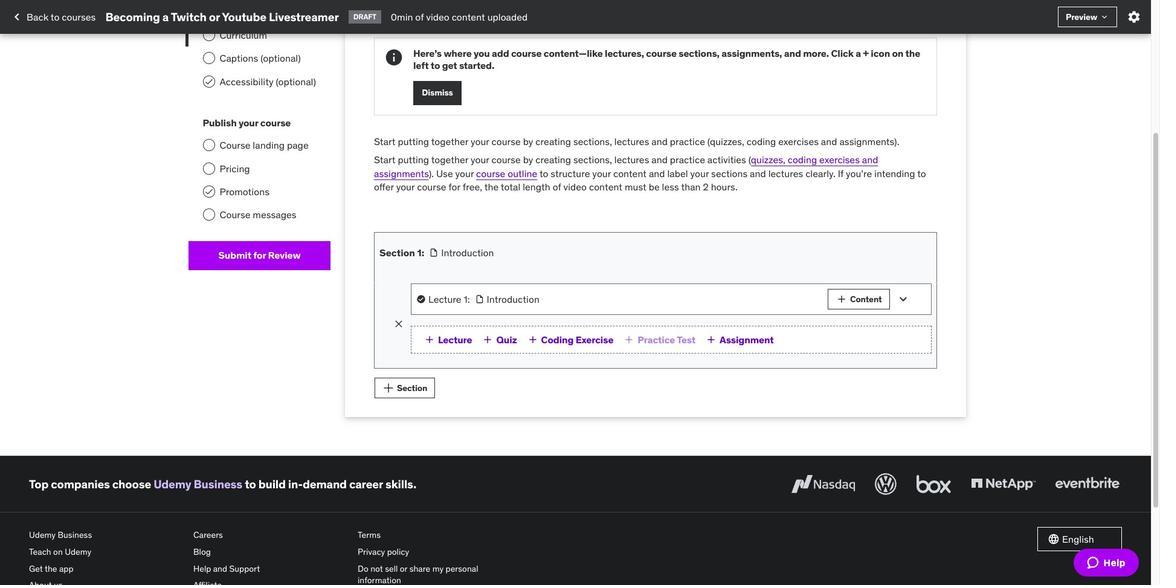 Task type: locate. For each thing, give the bounding box(es) containing it.
content up must
[[614, 167, 647, 179]]

0 vertical spatial creating
[[536, 135, 571, 147]]

1 horizontal spatial exercises
[[820, 154, 860, 166]]

1 vertical spatial udemy
[[29, 530, 56, 541]]

start putting together your course by creating sections, lectures and practice (quizzes, coding exercises and assignments).
[[374, 135, 900, 147]]

udemy business link up careers
[[154, 477, 242, 491]]

0 vertical spatial completed element
[[203, 6, 215, 18]]

your inside if you're intending to offer your course for free, the total length of video content must be less than 2 hours.
[[396, 181, 415, 193]]

xsmall image right preview
[[1100, 12, 1110, 22]]

on right teach at the left bottom of the page
[[53, 546, 63, 557]]

0 vertical spatial completed image
[[204, 7, 214, 17]]

1 vertical spatial completed element
[[203, 75, 215, 87]]

1 completed image from the top
[[204, 7, 214, 17]]

and down ( in the right of the page
[[750, 167, 766, 179]]

video inside if you're intending to offer your course for free, the total length of video content must be less than 2 hours.
[[564, 181, 587, 193]]

0 vertical spatial lecture
[[429, 293, 462, 305]]

1 course from the top
[[220, 139, 251, 151]]

2 creating from the top
[[536, 154, 571, 166]]

to up length
[[540, 167, 549, 179]]

edit
[[249, 6, 266, 18]]

sections, left assignments,
[[679, 47, 720, 59]]

landing
[[253, 139, 285, 151]]

1 vertical spatial 1:
[[464, 293, 470, 305]]

section
[[380, 247, 415, 259], [397, 383, 427, 393]]

xsmall image left lecture 1:
[[417, 295, 426, 304]]

build
[[259, 477, 286, 491]]

completed element inside film & edit link
[[203, 6, 215, 18]]

small image for english
[[1048, 533, 1060, 545]]

incomplete image down incomplete icon
[[203, 209, 215, 221]]

1 vertical spatial by
[[523, 154, 533, 166]]

terms privacy policy do not sell or share my personal information
[[358, 530, 478, 585]]

1 horizontal spatial 1:
[[464, 293, 470, 305]]

course messages link
[[188, 203, 331, 227]]

together
[[431, 135, 469, 147], [431, 154, 469, 166]]

together for start putting together your course by creating sections, lectures and practice (quizzes, coding exercises and assignments).
[[431, 135, 469, 147]]

0 vertical spatial dismiss button
[[413, 0, 461, 18]]

small image inside lecture button
[[424, 334, 436, 346]]

0 vertical spatial or
[[209, 9, 220, 24]]

1 horizontal spatial or
[[400, 563, 408, 574]]

promotions
[[220, 186, 270, 198]]

exercises up "quizzes,"
[[779, 135, 819, 147]]

lectures,
[[605, 47, 644, 59]]

in-
[[288, 477, 303, 491]]

than
[[682, 181, 701, 193]]

page
[[287, 139, 309, 151]]

udemy business link
[[154, 477, 242, 491], [29, 527, 184, 544]]

0 vertical spatial putting
[[398, 135, 429, 147]]

introduction up lecture 1:
[[441, 247, 494, 259]]

dismiss down get
[[422, 87, 453, 98]]

video right 0min
[[426, 11, 450, 23]]

small image inside quiz button
[[482, 334, 494, 346]]

quizzes, coding exercises and assignments link
[[374, 154, 879, 179]]

together for start putting together your course by creating sections, lectures and practice activities (
[[431, 154, 469, 166]]

1 vertical spatial together
[[431, 154, 469, 166]]

1 incomplete image from the top
[[203, 29, 215, 41]]

1 vertical spatial introduction
[[487, 293, 540, 305]]

1 putting from the top
[[398, 135, 429, 147]]

1 vertical spatial (optional)
[[276, 75, 316, 87]]

eventbrite image
[[1053, 471, 1123, 498]]

small image left quiz
[[482, 334, 494, 346]]

1 vertical spatial video
[[564, 181, 587, 193]]

2 course from the top
[[220, 209, 251, 221]]

of right 0min
[[416, 11, 424, 23]]

completed image left film
[[204, 7, 214, 17]]

information
[[358, 575, 401, 585]]

0 horizontal spatial video
[[426, 11, 450, 23]]

3 completed element from the top
[[203, 186, 215, 198]]

0 vertical spatial by
[[523, 135, 533, 147]]

business up app
[[58, 530, 92, 541]]

creating up the structure
[[536, 154, 571, 166]]

where
[[444, 47, 472, 59]]

1 vertical spatial dismiss button
[[413, 81, 462, 105]]

and left more.
[[785, 47, 801, 59]]

0 vertical spatial sections,
[[679, 47, 720, 59]]

1 horizontal spatial the
[[485, 181, 499, 193]]

0 vertical spatial start
[[374, 135, 396, 147]]

2 horizontal spatial the
[[906, 47, 921, 59]]

incomplete image up incomplete icon
[[203, 139, 215, 151]]

exercises inside quizzes, coding exercises and assignments
[[820, 154, 860, 166]]

incomplete image
[[203, 29, 215, 41], [203, 52, 215, 64], [203, 139, 215, 151], [203, 209, 215, 221]]

or right sell
[[400, 563, 408, 574]]

1 start from the top
[[374, 135, 396, 147]]

creating up start putting together your course by creating sections, lectures and practice activities (
[[536, 135, 571, 147]]

or right twitch
[[209, 9, 220, 24]]

film
[[220, 6, 238, 18]]

0 vertical spatial 1:
[[417, 247, 424, 259]]

and
[[785, 47, 801, 59], [652, 135, 668, 147], [821, 135, 838, 147], [652, 154, 668, 166], [862, 154, 879, 166], [649, 167, 665, 179], [750, 167, 766, 179], [213, 563, 227, 574]]

small image inside english button
[[1048, 533, 1060, 545]]

content down quizzes, coding exercises and assignments
[[589, 181, 623, 193]]

1 vertical spatial the
[[485, 181, 499, 193]]

small image inside "coding exercise" button
[[527, 334, 539, 346]]

career
[[349, 477, 383, 491]]

1 vertical spatial of
[[553, 181, 561, 193]]

sections, inside here's where you add course content—like lectures, course sections, assignments, and more. click a + icon on the left to get started.
[[679, 47, 720, 59]]

introduction up quiz
[[487, 293, 540, 305]]

icon
[[871, 47, 890, 59]]

content
[[452, 11, 485, 23], [614, 167, 647, 179], [589, 181, 623, 193]]

coding up 'clearly.'
[[788, 154, 817, 166]]

1 vertical spatial or
[[400, 563, 408, 574]]

to left get
[[431, 59, 440, 71]]

on inside the udemy business teach on udemy get the app
[[53, 546, 63, 557]]

nasdaq image
[[789, 471, 858, 498]]

coding exercise button
[[524, 331, 616, 348]]

course outline link
[[476, 167, 538, 179]]

incomplete image for captions (optional)
[[203, 52, 215, 64]]

lecture for lecture
[[438, 334, 472, 346]]

activities
[[708, 154, 746, 166]]

label
[[668, 167, 688, 179]]

1 vertical spatial start
[[374, 154, 396, 166]]

incomplete image inside course messages link
[[203, 209, 215, 221]]

).
[[429, 167, 434, 179]]

0 vertical spatial on
[[893, 47, 904, 59]]

for down use
[[449, 181, 461, 193]]

1 horizontal spatial a
[[856, 47, 861, 59]]

2 practice from the top
[[670, 154, 705, 166]]

here's where you add course content—like lectures, course sections, assignments, and more. click a + icon on the left to get started.
[[413, 47, 921, 71]]

course
[[220, 139, 251, 151], [220, 209, 251, 221]]

completed image inside film & edit link
[[204, 7, 214, 17]]

1 horizontal spatial coding
[[788, 154, 817, 166]]

and up label
[[652, 135, 668, 147]]

0 horizontal spatial the
[[45, 563, 57, 574]]

1 horizontal spatial business
[[194, 477, 242, 491]]

course down promotions
[[220, 209, 251, 221]]

creating for (quizzes,
[[536, 135, 571, 147]]

1 vertical spatial creating
[[536, 154, 571, 166]]

small image down lecture 1:
[[424, 334, 436, 346]]

0 horizontal spatial a
[[163, 9, 169, 24]]

small image inside content button
[[836, 293, 848, 305]]

small image for practice test
[[623, 334, 636, 346]]

dismiss button up here's
[[413, 0, 461, 18]]

completed element inside promotions link
[[203, 186, 215, 198]]

sections, up start putting together your course by creating sections, lectures and practice activities (
[[574, 135, 612, 147]]

1 horizontal spatial udemy
[[65, 546, 91, 557]]

assignments
[[374, 167, 429, 179]]

xsmall image
[[1100, 12, 1110, 22], [429, 248, 439, 258], [475, 295, 485, 304], [417, 295, 426, 304]]

2 together from the top
[[431, 154, 469, 166]]

course up pricing
[[220, 139, 251, 151]]

2 start from the top
[[374, 154, 396, 166]]

0 vertical spatial (optional)
[[261, 52, 301, 64]]

or
[[209, 9, 220, 24], [400, 563, 408, 574]]

do not sell or share my personal information button
[[358, 561, 513, 585]]

1 vertical spatial dismiss
[[422, 87, 453, 98]]

0min
[[391, 11, 413, 23]]

incomplete image for course messages
[[203, 209, 215, 221]]

careers blog help and support
[[193, 530, 260, 574]]

completed image
[[204, 7, 214, 17], [204, 187, 214, 197]]

completed element down incomplete icon
[[203, 186, 215, 198]]

1 vertical spatial for
[[253, 249, 266, 261]]

1 vertical spatial completed image
[[204, 187, 214, 197]]

intending
[[875, 167, 916, 179]]

0 vertical spatial for
[[449, 181, 461, 193]]

lecture inside lecture button
[[438, 334, 472, 346]]

incomplete image inside curriculum link
[[203, 29, 215, 41]]

2
[[703, 181, 709, 193]]

2 vertical spatial sections,
[[574, 154, 612, 166]]

section inside button
[[397, 383, 427, 393]]

1 vertical spatial section
[[397, 383, 427, 393]]

small image left content
[[836, 293, 848, 305]]

completed image inside promotions link
[[204, 187, 214, 197]]

outline
[[508, 167, 538, 179]]

the right icon
[[906, 47, 921, 59]]

section up new curriculum item icon
[[380, 247, 415, 259]]

section button
[[375, 378, 435, 399]]

1 vertical spatial exercises
[[820, 154, 860, 166]]

0 vertical spatial introduction
[[441, 247, 494, 259]]

content button
[[828, 289, 890, 310]]

by
[[523, 135, 533, 147], [523, 154, 533, 166]]

incomplete image up completed icon
[[203, 52, 215, 64]]

0 vertical spatial section
[[380, 247, 415, 259]]

for inside button
[[253, 249, 266, 261]]

small image left english
[[1048, 533, 1060, 545]]

(optional) up accessibility (optional)
[[261, 52, 301, 64]]

0 vertical spatial together
[[431, 135, 469, 147]]

udemy up app
[[65, 546, 91, 557]]

3 incomplete image from the top
[[203, 139, 215, 151]]

0 horizontal spatial udemy
[[29, 530, 56, 541]]

1 horizontal spatial on
[[893, 47, 904, 59]]

0 horizontal spatial for
[[253, 249, 266, 261]]

&
[[241, 6, 246, 18]]

on right icon
[[893, 47, 904, 59]]

completed element left film
[[203, 6, 215, 18]]

privacy
[[358, 546, 385, 557]]

1 vertical spatial sections,
[[574, 135, 612, 147]]

2 putting from the top
[[398, 154, 429, 166]]

course inside course messages link
[[220, 209, 251, 221]]

1 vertical spatial course
[[220, 209, 251, 221]]

udemy right the choose on the left of the page
[[154, 477, 191, 491]]

udemy up teach at the left bottom of the page
[[29, 530, 56, 541]]

(optional) for accessibility (optional)
[[276, 75, 316, 87]]

2 completed element from the top
[[203, 75, 215, 87]]

back
[[27, 11, 49, 23]]

netapp image
[[969, 471, 1039, 498]]

incomplete image inside "course landing page" link
[[203, 139, 215, 151]]

1 vertical spatial a
[[856, 47, 861, 59]]

2 vertical spatial the
[[45, 563, 57, 574]]

practice test
[[638, 334, 696, 346]]

completed element
[[203, 6, 215, 18], [203, 75, 215, 87], [203, 186, 215, 198]]

new curriculum item image
[[380, 380, 397, 397]]

sections, for activities
[[574, 154, 612, 166]]

hours.
[[711, 181, 738, 193]]

small image for quiz
[[482, 334, 494, 346]]

business up careers
[[194, 477, 242, 491]]

1 by from the top
[[523, 135, 533, 147]]

of
[[416, 11, 424, 23], [553, 181, 561, 193]]

completed image
[[204, 77, 214, 86]]

udemy business link up the get the app link
[[29, 527, 184, 544]]

2 vertical spatial completed element
[[203, 186, 215, 198]]

sections
[[712, 167, 748, 179]]

2 by from the top
[[523, 154, 533, 166]]

4 incomplete image from the top
[[203, 209, 215, 221]]

0 horizontal spatial or
[[209, 9, 220, 24]]

1 creating from the top
[[536, 135, 571, 147]]

xsmall image right "section 1:"
[[429, 248, 439, 258]]

of down the structure
[[553, 181, 561, 193]]

coding inside quizzes, coding exercises and assignments
[[788, 154, 817, 166]]

to inside here's where you add course content—like lectures, course sections, assignments, and more. click a + icon on the left to get started.
[[431, 59, 440, 71]]

to inside if you're intending to offer your course for free, the total length of video content must be less than 2 hours.
[[918, 167, 927, 179]]

for left 'review'
[[253, 249, 266, 261]]

practice
[[638, 334, 675, 346]]

the right the free,
[[485, 181, 499, 193]]

1 horizontal spatial for
[[449, 181, 461, 193]]

medium image
[[10, 10, 24, 24]]

left
[[413, 59, 429, 71]]

lectures down "quizzes,"
[[769, 167, 804, 179]]

2 vertical spatial content
[[589, 181, 623, 193]]

putting for start putting together your course by creating sections, lectures and practice (quizzes, coding exercises and assignments).
[[398, 135, 429, 147]]

and up 'clearly.'
[[821, 135, 838, 147]]

content inside if you're intending to offer your course for free, the total length of video content must be less than 2 hours.
[[589, 181, 623, 193]]

course for course landing page
[[220, 139, 251, 151]]

to right back
[[51, 11, 59, 23]]

courses
[[62, 11, 96, 23]]

incomplete image down becoming a twitch or youtube livestreamer
[[203, 29, 215, 41]]

completed image down incomplete icon
[[204, 187, 214, 197]]

be
[[649, 181, 660, 193]]

completed element left accessibility
[[203, 75, 215, 87]]

1 horizontal spatial of
[[553, 181, 561, 193]]

incomplete image for course landing page
[[203, 139, 215, 151]]

you
[[474, 47, 490, 59]]

content
[[851, 294, 882, 305]]

(optional)
[[261, 52, 301, 64], [276, 75, 316, 87]]

the right get
[[45, 563, 57, 574]]

2 horizontal spatial udemy
[[154, 477, 191, 491]]

lecture up lecture button
[[429, 293, 462, 305]]

get
[[442, 59, 457, 71]]

1 horizontal spatial video
[[564, 181, 587, 193]]

completed image for film & edit
[[204, 7, 214, 17]]

1 vertical spatial putting
[[398, 154, 429, 166]]

uploaded
[[488, 11, 528, 23]]

udemy
[[154, 477, 191, 491], [29, 530, 56, 541], [65, 546, 91, 557]]

1 vertical spatial content
[[614, 167, 647, 179]]

0 horizontal spatial exercises
[[779, 135, 819, 147]]

small image left coding
[[527, 334, 539, 346]]

if
[[838, 167, 844, 179]]

1 vertical spatial lectures
[[615, 154, 649, 166]]

here's
[[413, 47, 442, 59]]

lecture down lecture 1:
[[438, 334, 472, 346]]

by for start putting together your course by creating sections, lectures and practice (quizzes, coding exercises and assignments).
[[523, 135, 533, 147]]

on
[[893, 47, 904, 59], [53, 546, 63, 557]]

get
[[29, 563, 43, 574]]

1 completed element from the top
[[203, 6, 215, 18]]

lectures up ). use your course outline to structure your content and label your sections and lectures clearly. at the top of page
[[615, 154, 649, 166]]

exercises up if
[[820, 154, 860, 166]]

dismiss button down get
[[413, 81, 462, 105]]

1 vertical spatial lecture
[[438, 334, 472, 346]]

0 vertical spatial of
[[416, 11, 424, 23]]

exercise
[[576, 334, 614, 346]]

accessibility
[[220, 75, 274, 87]]

a left '+'
[[856, 47, 861, 59]]

0 vertical spatial the
[[906, 47, 921, 59]]

to right intending
[[918, 167, 927, 179]]

and right help
[[213, 563, 227, 574]]

0 vertical spatial practice
[[670, 135, 705, 147]]

dismiss right 0min
[[421, 1, 453, 11]]

small image
[[836, 293, 848, 305], [424, 334, 436, 346], [482, 334, 494, 346], [527, 334, 539, 346], [623, 334, 636, 346], [1048, 533, 1060, 545]]

0 vertical spatial business
[[194, 477, 242, 491]]

volkswagen image
[[873, 471, 899, 498]]

(optional) inside captions (optional) link
[[261, 52, 301, 64]]

0 vertical spatial course
[[220, 139, 251, 151]]

the
[[906, 47, 921, 59], [485, 181, 499, 193], [45, 563, 57, 574]]

small image inside practice test button
[[623, 334, 636, 346]]

practice for activities
[[670, 154, 705, 166]]

add
[[492, 47, 509, 59]]

incomplete image inside captions (optional) link
[[203, 52, 215, 64]]

start for start putting together your course by creating sections, lectures and practice (quizzes, coding exercises and assignments).
[[374, 135, 396, 147]]

lectures
[[615, 135, 649, 147], [615, 154, 649, 166], [769, 167, 804, 179]]

lectures up quizzes, coding exercises and assignments link at the top
[[615, 135, 649, 147]]

introduction for xsmall icon right of "section 1:"
[[441, 247, 494, 259]]

1 together from the top
[[431, 135, 469, 147]]

lecture
[[429, 293, 462, 305], [438, 334, 472, 346]]

exercises
[[779, 135, 819, 147], [820, 154, 860, 166]]

sections, up the structure
[[574, 154, 612, 166]]

completed element inside accessibility (optional) 'link'
[[203, 75, 215, 87]]

course landing page
[[220, 139, 309, 151]]

0 vertical spatial video
[[426, 11, 450, 23]]

0 vertical spatial lectures
[[615, 135, 649, 147]]

0 horizontal spatial business
[[58, 530, 92, 541]]

sections,
[[679, 47, 720, 59], [574, 135, 612, 147], [574, 154, 612, 166]]

and inside quizzes, coding exercises and assignments
[[862, 154, 879, 166]]

0 horizontal spatial 1:
[[417, 247, 424, 259]]

2 incomplete image from the top
[[203, 52, 215, 64]]

0 horizontal spatial on
[[53, 546, 63, 557]]

0 vertical spatial content
[[452, 11, 485, 23]]

a left twitch
[[163, 9, 169, 24]]

course inside "course landing page" link
[[220, 139, 251, 151]]

coding up "quizzes,"
[[747, 135, 776, 147]]

1 vertical spatial coding
[[788, 154, 817, 166]]

1 practice from the top
[[670, 135, 705, 147]]

1 vertical spatial on
[[53, 546, 63, 557]]

1:
[[417, 247, 424, 259], [464, 293, 470, 305]]

(optional) down the "captions (optional)"
[[276, 75, 316, 87]]

video down the structure
[[564, 181, 587, 193]]

course settings image
[[1127, 10, 1142, 24]]

small image left practice
[[623, 334, 636, 346]]

2 completed image from the top
[[204, 187, 214, 197]]

and up you're
[[862, 154, 879, 166]]

youtube
[[222, 9, 267, 24]]

and up if you're intending to offer your course for free, the total length of video content must be less than 2 hours.
[[652, 154, 668, 166]]

content up where
[[452, 11, 485, 23]]

for inside if you're intending to offer your course for free, the total length of video content must be less than 2 hours.
[[449, 181, 461, 193]]

section for section
[[397, 383, 427, 393]]

section down lecture button
[[397, 383, 427, 393]]

small image for coding exercise
[[527, 334, 539, 346]]

more.
[[803, 47, 829, 59]]

0 horizontal spatial coding
[[747, 135, 776, 147]]

1 vertical spatial practice
[[670, 154, 705, 166]]

captions (optional)
[[220, 52, 301, 64]]

(optional) inside accessibility (optional) 'link'
[[276, 75, 316, 87]]

the inside the udemy business teach on udemy get the app
[[45, 563, 57, 574]]

1 vertical spatial business
[[58, 530, 92, 541]]



Task type: vqa. For each thing, say whether or not it's contained in the screenshot.
Top
yes



Task type: describe. For each thing, give the bounding box(es) containing it.
box image
[[914, 471, 955, 498]]

small image for content
[[836, 293, 848, 305]]

xsmall image inside 'preview' dropdown button
[[1100, 12, 1110, 22]]

practice test button
[[621, 331, 698, 348]]

demand
[[303, 477, 347, 491]]

english button
[[1038, 527, 1123, 551]]

and up be at the top right of the page
[[649, 167, 665, 179]]

help and support link
[[193, 561, 348, 577]]

support
[[229, 563, 260, 574]]

2 vertical spatial udemy
[[65, 546, 91, 557]]

or inside "terms privacy policy do not sell or share my personal information"
[[400, 563, 408, 574]]

use
[[436, 167, 453, 179]]

do
[[358, 563, 369, 574]]

on inside here's where you add course content—like lectures, course sections, assignments, and more. click a + icon on the left to get started.
[[893, 47, 904, 59]]

quizzes,
[[751, 154, 786, 166]]

blog link
[[193, 544, 348, 561]]

review
[[268, 249, 301, 261]]

incomplete image for curriculum
[[203, 29, 215, 41]]

publish
[[203, 117, 237, 129]]

(quizzes,
[[708, 135, 745, 147]]

policy
[[387, 546, 409, 557]]

accessibility (optional) link
[[188, 70, 331, 93]]

sell
[[385, 563, 398, 574]]

expand image
[[896, 292, 911, 307]]

0 vertical spatial exercises
[[779, 135, 819, 147]]

to left build
[[245, 477, 256, 491]]

0 vertical spatial coding
[[747, 135, 776, 147]]

skills.
[[386, 477, 417, 491]]

and inside careers blog help and support
[[213, 563, 227, 574]]

0 vertical spatial dismiss
[[421, 1, 453, 11]]

offer
[[374, 181, 394, 193]]

0min of video content uploaded
[[391, 11, 528, 23]]

choose
[[112, 477, 151, 491]]

business inside the udemy business teach on udemy get the app
[[58, 530, 92, 541]]

top companies choose udemy business to build in-demand career skills.
[[29, 477, 417, 491]]

back to courses
[[27, 11, 96, 23]]

help
[[193, 563, 211, 574]]

completed element for accessibility
[[203, 75, 215, 87]]

lecture for lecture 1:
[[429, 293, 462, 305]]

assignment button
[[703, 331, 777, 348]]

start for start putting together your course by creating sections, lectures and practice activities (
[[374, 154, 396, 166]]

you're
[[846, 167, 872, 179]]

small image for lecture
[[424, 334, 436, 346]]

submit
[[218, 249, 251, 261]]

new curriculum item image
[[373, 271, 390, 288]]

quiz button
[[480, 331, 520, 348]]

completed element for film
[[203, 6, 215, 18]]

1: for lecture 1:
[[464, 293, 470, 305]]

the inside here's where you add course content—like lectures, course sections, assignments, and more. click a + icon on the left to get started.
[[906, 47, 921, 59]]

twitch
[[171, 9, 207, 24]]

length
[[523, 181, 551, 193]]

). use your course outline to structure your content and label your sections and lectures clearly.
[[429, 167, 836, 179]]

completed image for promotions
[[204, 187, 214, 197]]

0 vertical spatial udemy
[[154, 477, 191, 491]]

curriculum
[[220, 29, 267, 41]]

by for start putting together your course by creating sections, lectures and practice activities (
[[523, 154, 533, 166]]

of inside if you're intending to offer your course for free, the total length of video content must be less than 2 hours.
[[553, 181, 561, 193]]

practice for (quizzes,
[[670, 135, 705, 147]]

submit for review button
[[188, 241, 331, 270]]

putting for start putting together your course by creating sections, lectures and practice activities (
[[398, 154, 429, 166]]

teach on udemy link
[[29, 544, 184, 561]]

coding
[[541, 334, 574, 346]]

film & edit link
[[188, 0, 331, 24]]

introduction for xsmall icon right of lecture 1:
[[487, 293, 540, 305]]

assignments).
[[840, 135, 900, 147]]

preview button
[[1059, 7, 1118, 27]]

creating for activities
[[536, 154, 571, 166]]

publish your course
[[203, 117, 291, 129]]

incomplete image
[[203, 162, 215, 175]]

quizzes, coding exercises and assignments
[[374, 154, 879, 179]]

becoming a twitch or youtube livestreamer
[[105, 9, 339, 24]]

and inside here's where you add course content—like lectures, course sections, assignments, and more. click a + icon on the left to get started.
[[785, 47, 801, 59]]

0 vertical spatial udemy business link
[[154, 477, 242, 491]]

english
[[1063, 533, 1095, 545]]

lectures for (quizzes,
[[615, 135, 649, 147]]

content—like
[[544, 47, 603, 59]]

start putting together your course by creating sections, lectures and practice activities (
[[374, 154, 751, 166]]

companies
[[51, 477, 110, 491]]

1: for section 1:
[[417, 247, 424, 259]]

a inside here's where you add course content—like lectures, course sections, assignments, and more. click a + icon on the left to get started.
[[856, 47, 861, 59]]

curriculum link
[[188, 24, 331, 47]]

film & edit
[[220, 6, 266, 18]]

xsmall image right lecture 1:
[[475, 295, 485, 304]]

free,
[[463, 181, 482, 193]]

my
[[433, 563, 444, 574]]

lecture button
[[421, 331, 475, 348]]

0 vertical spatial a
[[163, 9, 169, 24]]

course for course messages
[[220, 209, 251, 221]]

get the app link
[[29, 561, 184, 577]]

draft
[[353, 12, 376, 21]]

course inside if you're intending to offer your course for free, the total length of video content must be less than 2 hours.
[[417, 181, 446, 193]]

lectures for activities
[[615, 154, 649, 166]]

submit for review
[[218, 249, 301, 261]]

not
[[371, 563, 383, 574]]

0 horizontal spatial of
[[416, 11, 424, 23]]

the inside if you're intending to offer your course for free, the total length of video content must be less than 2 hours.
[[485, 181, 499, 193]]

careers
[[193, 530, 223, 541]]

2 vertical spatial lectures
[[769, 167, 804, 179]]

share
[[410, 563, 431, 574]]

top
[[29, 477, 48, 491]]

app
[[59, 563, 73, 574]]

1 vertical spatial udemy business link
[[29, 527, 184, 544]]

udemy business teach on udemy get the app
[[29, 530, 92, 574]]

small image
[[706, 334, 718, 346]]

careers link
[[193, 527, 348, 544]]

privacy policy link
[[358, 544, 513, 561]]

clearly.
[[806, 167, 836, 179]]

(
[[749, 154, 751, 166]]

(optional) for captions (optional)
[[261, 52, 301, 64]]

course messages
[[220, 209, 297, 221]]

personal
[[446, 563, 478, 574]]

close image
[[393, 318, 405, 330]]

terms link
[[358, 527, 513, 544]]

section for section 1:
[[380, 247, 415, 259]]

teach
[[29, 546, 51, 557]]

sections, for (quizzes,
[[574, 135, 612, 147]]

becoming
[[105, 9, 160, 24]]



